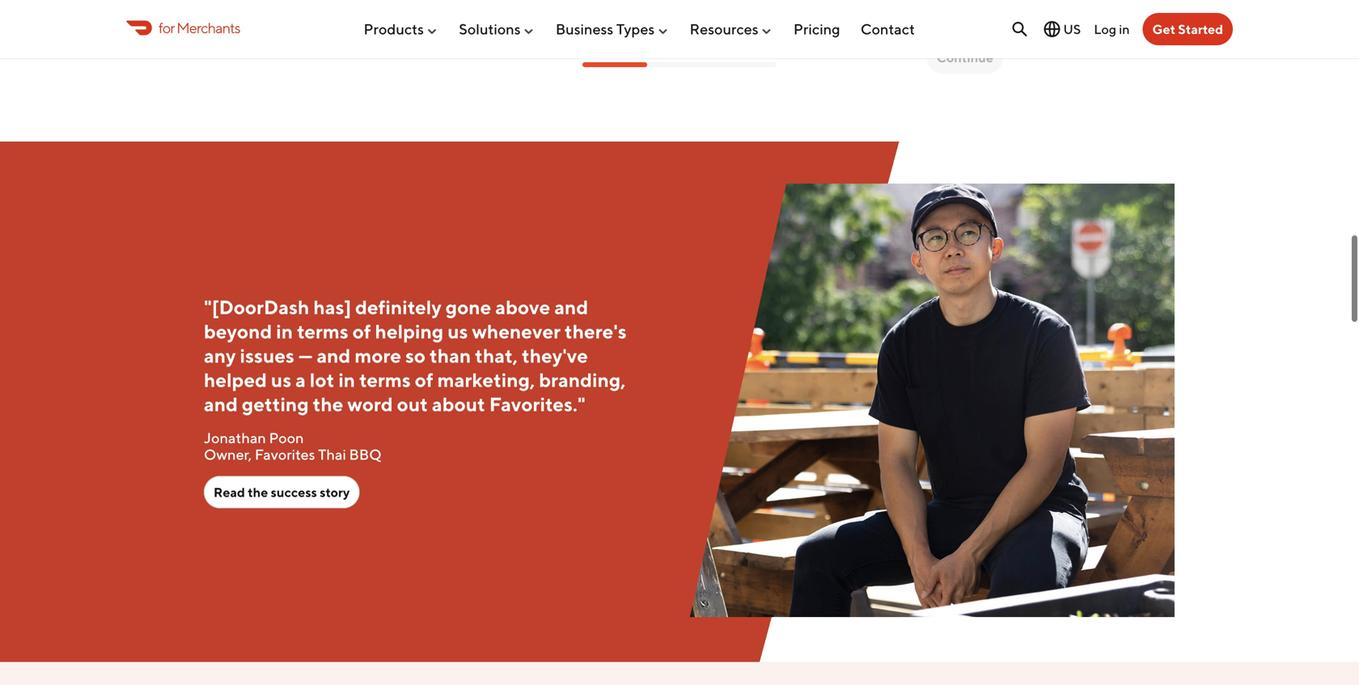 Task type: vqa. For each thing, say whether or not it's contained in the screenshot.
bottom the partner
no



Task type: describe. For each thing, give the bounding box(es) containing it.
solutions
[[459, 20, 521, 38]]

0 vertical spatial and
[[555, 296, 589, 319]]

continue button
[[927, 41, 1004, 73]]

than
[[430, 344, 471, 367]]

gone
[[446, 296, 492, 319]]

more
[[355, 344, 402, 367]]

get started
[[1153, 21, 1224, 37]]

pricing
[[794, 20, 841, 38]]

so
[[405, 344, 426, 367]]

1 horizontal spatial terms
[[359, 369, 411, 392]]

products
[[364, 20, 424, 38]]

above
[[496, 296, 551, 319]]

for merchants
[[159, 19, 240, 36]]

favorites."
[[490, 393, 586, 416]]

2 horizontal spatial in
[[1120, 21, 1130, 37]]

continue
[[937, 50, 994, 65]]

1 vertical spatial and
[[317, 344, 351, 367]]

there's
[[565, 320, 627, 343]]

poon
[[269, 429, 304, 447]]

business types link
[[556, 14, 670, 44]]

resources
[[690, 20, 759, 38]]

definitely
[[355, 296, 442, 319]]

any
[[204, 344, 236, 367]]

getting
[[242, 393, 309, 416]]

success
[[271, 485, 317, 500]]

jonathan
[[204, 429, 266, 447]]

issues
[[240, 344, 295, 367]]

jonathan poon outside image
[[690, 184, 1175, 618]]

helping
[[375, 320, 444, 343]]

resources link
[[690, 14, 773, 44]]

get
[[1153, 21, 1176, 37]]

about
[[432, 393, 486, 416]]

0 horizontal spatial us
[[271, 369, 292, 392]]

read
[[214, 485, 245, 500]]

owner,
[[204, 446, 252, 464]]

business types
[[556, 20, 655, 38]]

0 vertical spatial terms
[[297, 320, 349, 343]]

for merchants link
[[126, 17, 240, 39]]

branding,
[[539, 369, 626, 392]]

"[doordash has] definitely gone above and beyond in terms of helping us whenever there's any issues — and more so than that, they've helped us a lot in terms of marketing, branding, and getting the word out about favorites."
[[204, 296, 627, 416]]

whenever
[[472, 320, 561, 343]]

marketing,
[[438, 369, 535, 392]]

started
[[1179, 21, 1224, 37]]

they've
[[522, 344, 588, 367]]

—
[[299, 344, 313, 367]]



Task type: locate. For each thing, give the bounding box(es) containing it.
and down helped
[[204, 393, 238, 416]]

that,
[[475, 344, 518, 367]]

jonathan poon owner, favorites thai bbq
[[204, 429, 382, 464]]

terms down has]
[[297, 320, 349, 343]]

and up there's
[[555, 296, 589, 319]]

1 vertical spatial in
[[276, 320, 293, 343]]

thai
[[318, 446, 346, 464]]

the right read
[[248, 485, 268, 500]]

for
[[159, 19, 175, 36]]

0 vertical spatial the
[[313, 393, 344, 416]]

word
[[348, 393, 393, 416]]

0 vertical spatial in
[[1120, 21, 1130, 37]]

a
[[296, 369, 306, 392]]

of down so
[[415, 369, 434, 392]]

1 vertical spatial of
[[415, 369, 434, 392]]

bbq
[[349, 446, 382, 464]]

of
[[353, 320, 371, 343], [415, 369, 434, 392]]

us
[[1064, 21, 1081, 37]]

favorites
[[255, 446, 315, 464]]

of up more
[[353, 320, 371, 343]]

in right lot
[[339, 369, 355, 392]]

0 horizontal spatial in
[[276, 320, 293, 343]]

1 horizontal spatial and
[[317, 344, 351, 367]]

0 vertical spatial us
[[448, 320, 468, 343]]

1 horizontal spatial us
[[448, 320, 468, 343]]

products link
[[364, 14, 439, 44]]

log in
[[1094, 21, 1130, 37]]

contact
[[861, 20, 915, 38]]

business
[[556, 20, 614, 38]]

2 vertical spatial and
[[204, 393, 238, 416]]

in right log
[[1120, 21, 1130, 37]]

log
[[1094, 21, 1117, 37]]

has]
[[314, 296, 351, 319]]

helped
[[204, 369, 267, 392]]

read the success story
[[214, 485, 350, 500]]

us
[[448, 320, 468, 343], [271, 369, 292, 392]]

and
[[555, 296, 589, 319], [317, 344, 351, 367], [204, 393, 238, 416]]

0 horizontal spatial the
[[248, 485, 268, 500]]

terms down more
[[359, 369, 411, 392]]

terms
[[297, 320, 349, 343], [359, 369, 411, 392]]

out
[[397, 393, 428, 416]]

1 horizontal spatial in
[[339, 369, 355, 392]]

the inside ""[doordash has] definitely gone above and beyond in terms of helping us whenever there's any issues — and more so than that, they've helped us a lot in terms of marketing, branding, and getting the word out about favorites.""
[[313, 393, 344, 416]]

1 vertical spatial terms
[[359, 369, 411, 392]]

1 vertical spatial the
[[248, 485, 268, 500]]

types
[[617, 20, 655, 38]]

beyond
[[204, 320, 272, 343]]

globe line image
[[1043, 19, 1062, 39]]

lot
[[310, 369, 335, 392]]

solutions link
[[459, 14, 535, 44]]

the inside 'read the success story' link
[[248, 485, 268, 500]]

in
[[1120, 21, 1130, 37], [276, 320, 293, 343], [339, 369, 355, 392]]

2 vertical spatial in
[[339, 369, 355, 392]]

and up lot
[[317, 344, 351, 367]]

the down lot
[[313, 393, 344, 416]]

1 horizontal spatial the
[[313, 393, 344, 416]]

contact link
[[861, 14, 915, 44]]

read the success story link
[[204, 476, 360, 509]]

the
[[313, 393, 344, 416], [248, 485, 268, 500]]

story
[[320, 485, 350, 500]]

0 horizontal spatial terms
[[297, 320, 349, 343]]

0 horizontal spatial and
[[204, 393, 238, 416]]

pricing link
[[794, 14, 841, 44]]

"[doordash
[[204, 296, 310, 319]]

us left the a
[[271, 369, 292, 392]]

log in link
[[1094, 21, 1130, 37]]

1 horizontal spatial of
[[415, 369, 434, 392]]

get started button
[[1143, 13, 1234, 45]]

us up than
[[448, 320, 468, 343]]

1 vertical spatial us
[[271, 369, 292, 392]]

in up issues
[[276, 320, 293, 343]]

2 horizontal spatial and
[[555, 296, 589, 319]]

0 vertical spatial of
[[353, 320, 371, 343]]

merchants
[[177, 19, 240, 36]]

0 horizontal spatial of
[[353, 320, 371, 343]]



